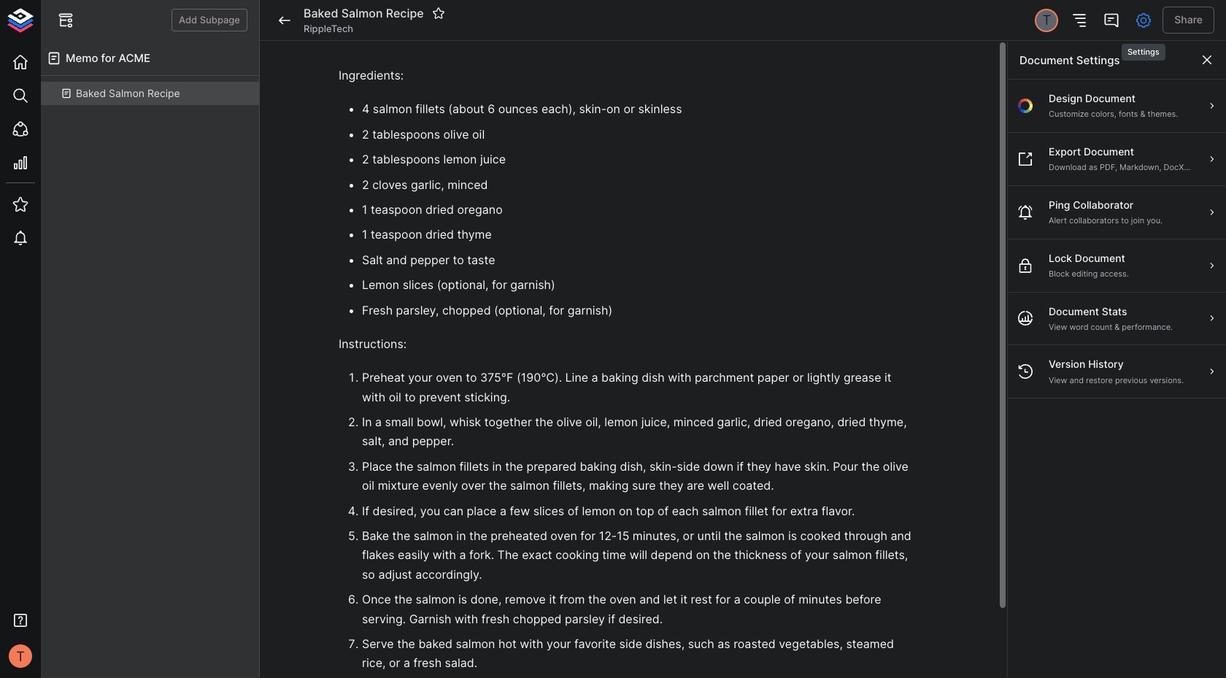 Task type: describe. For each thing, give the bounding box(es) containing it.
table of contents image
[[1071, 11, 1089, 29]]

comments image
[[1103, 11, 1121, 29]]

hide wiki image
[[57, 11, 74, 29]]

favorite image
[[432, 7, 445, 20]]



Task type: vqa. For each thing, say whether or not it's contained in the screenshot.
"Table of Contents" icon
yes



Task type: locate. For each thing, give the bounding box(es) containing it.
tooltip
[[1121, 34, 1167, 62]]

settings image
[[1136, 11, 1153, 29]]

go back image
[[276, 11, 294, 29]]



